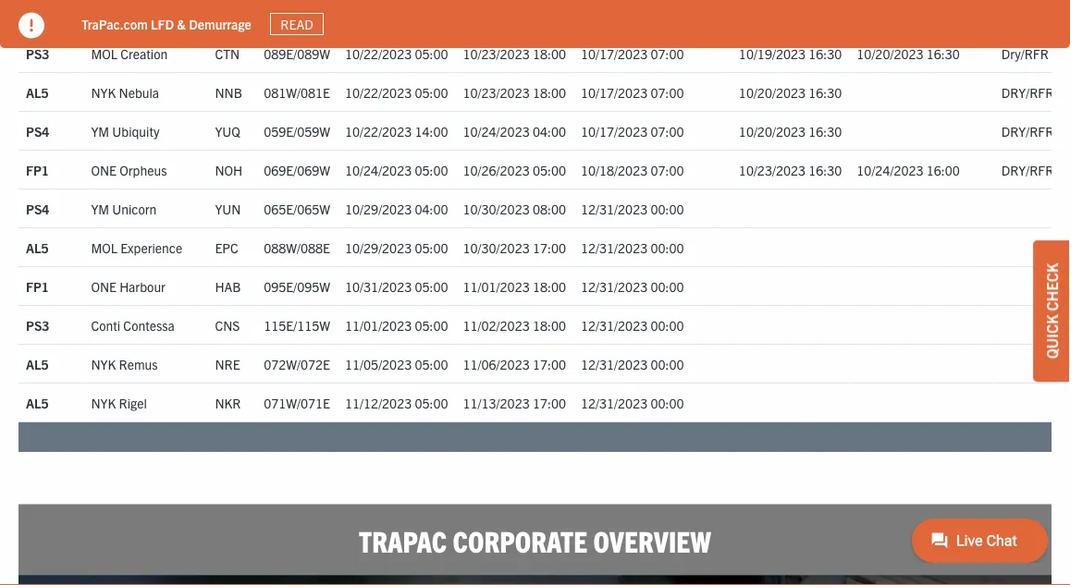Task type: vqa. For each thing, say whether or not it's contained in the screenshot.
1st EMPTIES from the bottom of the page
no



Task type: describe. For each thing, give the bounding box(es) containing it.
10/26/2023
[[463, 162, 530, 179]]

18:00 for 081w/081e
[[533, 85, 567, 101]]

10/20/2023 16:30 for 18:00
[[739, 85, 843, 101]]

hkr
[[215, 7, 241, 23]]

12/31/2023 for 10/30/2023 17:00
[[581, 240, 648, 257]]

al5 for nyk remus
[[26, 357, 49, 373]]

ym for ym unicorn
[[91, 201, 109, 218]]

10/23/2023 for 081w/081e
[[463, 85, 530, 101]]

12/31/2023 for 10/30/2023 08:00
[[581, 201, 648, 218]]

05:00 for 081w/081e
[[415, 85, 448, 101]]

nebula
[[119, 85, 159, 101]]

contessa
[[123, 318, 175, 335]]

11/02/2023
[[463, 318, 530, 335]]

hong
[[120, 7, 149, 23]]

trapac.com
[[81, 15, 148, 32]]

kong
[[152, 7, 181, 23]]

ps3 for mol creation
[[26, 46, 49, 62]]

ym for ym ubiquity
[[91, 123, 109, 140]]

12/31/2023 00:00 for 11/13/2023 17:00
[[581, 396, 685, 412]]

11/06/2023 17:00
[[463, 357, 567, 373]]

089e/089w
[[264, 46, 330, 62]]

05:00 for 095e/095w
[[415, 279, 448, 296]]

10/29/2023 05:00
[[345, 240, 448, 257]]

17:00 for 11/06/2023 17:00
[[533, 357, 567, 373]]

nyk remus
[[91, 357, 158, 373]]

12/31/2023 00:00 for 11/02/2023 18:00
[[581, 318, 685, 335]]

trapac.com lfd & demurrage
[[81, 15, 252, 32]]

dry/rfr for 10/23/2023 18:00
[[1002, 85, 1055, 101]]

00:00 for 11/01/2023 18:00
[[651, 279, 685, 296]]

080e/080w
[[264, 7, 330, 23]]

11/02/2023 18:00
[[463, 318, 567, 335]]

16:30 for 069e/069w
[[809, 162, 843, 179]]

10/20/2023 for 10/24/2023 04:00
[[739, 123, 806, 140]]

00:00 for 10/30/2023 08:00
[[651, 201, 685, 218]]

10/24/2023 for 10/24/2023 05:00
[[345, 162, 412, 179]]

mol for mol creation
[[91, 46, 117, 62]]

10/18/2023
[[581, 162, 648, 179]]

overview
[[594, 523, 712, 559]]

10/29/2023 04:00
[[345, 201, 448, 218]]

07:00 for 089e/089w
[[651, 46, 685, 62]]

harbour
[[120, 279, 166, 296]]

11/05/2023
[[345, 357, 412, 373]]

read link
[[270, 13, 324, 35]]

081w/081e
[[264, 85, 330, 101]]

10/17/2023 07:00 for 081w/081e
[[581, 85, 685, 101]]

04:00 for 10/29/2023 04:00
[[415, 201, 448, 218]]

059e/059w
[[264, 123, 330, 140]]

10/20/2023 for 10/23/2023 18:00
[[739, 85, 806, 101]]

trapac
[[359, 523, 447, 559]]

yun
[[215, 201, 241, 218]]

one hong kong
[[91, 7, 181, 23]]

noh
[[215, 162, 243, 179]]

072w/072e
[[264, 357, 330, 373]]

nkr
[[215, 396, 241, 412]]

ctn
[[215, 46, 240, 62]]

&
[[177, 15, 186, 32]]

07:00 for 081w/081e
[[651, 85, 685, 101]]

cns
[[215, 318, 240, 335]]

one for one harbour
[[91, 279, 117, 296]]

dry/rfr er for 10/24/2023 04:00
[[1002, 123, 1071, 140]]

quick check
[[1043, 263, 1062, 359]]

10/17/2023 07:00 for 089e/089w
[[581, 46, 685, 62]]

16:00
[[927, 162, 961, 179]]

10/19/2023
[[739, 46, 806, 62]]

11/01/2023 05:00
[[345, 318, 448, 335]]

12/31/2023 for 11/13/2023 17:00
[[581, 396, 648, 412]]

08:00
[[533, 201, 567, 218]]

unicorn
[[112, 201, 157, 218]]

07:00 for 059e/059w
[[651, 123, 685, 140]]

14:00
[[415, 123, 448, 140]]

05:00 for 071w/071e
[[415, 396, 448, 412]]

10/30/2023 for 10/30/2023 17:00
[[463, 240, 530, 257]]

11/13/2023 17:00
[[463, 396, 567, 412]]

10/22/2023 14:00
[[345, 123, 448, 140]]

experience
[[120, 240, 183, 257]]

er for 18:00
[[1058, 85, 1071, 101]]

0 vertical spatial 10/20/2023
[[857, 46, 924, 62]]

10/26/2023 05:00
[[463, 162, 567, 179]]

11/01/2023 for 11/01/2023 05:00
[[345, 318, 412, 335]]

11/05/2023 05:00
[[345, 357, 448, 373]]

10/30/2023 08:00
[[463, 201, 567, 218]]

12/31/2023 for 11/06/2023 17:00
[[581, 357, 648, 373]]

nyk for nyk rigel
[[91, 396, 116, 412]]

er for 05:00
[[1058, 162, 1071, 179]]

one harbour
[[91, 279, 166, 296]]

demurrage
[[189, 15, 252, 32]]

fp1 for one hong kong
[[26, 7, 49, 23]]

solid image
[[19, 12, 44, 38]]

nyk for nyk remus
[[91, 357, 116, 373]]

11/01/2023 18:00
[[463, 279, 567, 296]]

nyk nebula
[[91, 85, 159, 101]]

corporate
[[453, 523, 588, 559]]

05:00 for 088w/088e
[[415, 240, 448, 257]]

nyk rigel
[[91, 396, 147, 412]]

al5 for nyk rigel
[[26, 396, 49, 412]]

05:00 for 115e/115w
[[415, 318, 448, 335]]

12/31/2023 for 11/01/2023 18:00
[[581, 279, 648, 296]]

11/06/2023
[[463, 357, 530, 373]]

115e/115w
[[264, 318, 330, 335]]

conti contessa
[[91, 318, 175, 335]]

10/24/2023 for 10/24/2023 16:00
[[857, 162, 924, 179]]

erd
[[1052, 46, 1071, 62]]



Task type: locate. For each thing, give the bounding box(es) containing it.
1 vertical spatial ps4
[[26, 201, 49, 218]]

ps3 for conti contessa
[[26, 318, 49, 335]]

1 vertical spatial 10/30/2023
[[463, 240, 530, 257]]

nyk left rigel
[[91, 396, 116, 412]]

0 horizontal spatial 10/24/2023
[[345, 162, 412, 179]]

2 18:00 from the top
[[533, 85, 567, 101]]

3 10/17/2023 07:00 from the top
[[581, 123, 685, 140]]

ym left unicorn
[[91, 201, 109, 218]]

1 12/31/2023 00:00 from the top
[[581, 201, 685, 218]]

1 ps4 from the top
[[26, 123, 49, 140]]

11/01/2023 up 11/02/2023
[[463, 279, 530, 296]]

dry/rfr erd
[[1002, 46, 1071, 62]]

ym ubiquity
[[91, 123, 160, 140]]

05:00 for 072w/072e
[[415, 357, 448, 373]]

0 vertical spatial ym
[[91, 123, 109, 140]]

10/24/2023 05:00
[[345, 162, 448, 179]]

1 vertical spatial fp1
[[26, 162, 49, 179]]

10/23/2023 16:30
[[739, 162, 843, 179]]

10/22/2023 for 081w/081e
[[345, 85, 412, 101]]

0 vertical spatial ps4
[[26, 123, 49, 140]]

11/01/2023 for 11/01/2023 18:00
[[463, 279, 530, 296]]

yuq
[[215, 123, 240, 140]]

10/17/2023 07:00 for 059e/059w
[[581, 123, 685, 140]]

2 12/31/2023 00:00 from the top
[[581, 240, 685, 257]]

nyk for nyk nebula
[[91, 85, 116, 101]]

10/29/2023 for 10/29/2023 05:00
[[345, 240, 412, 257]]

2 mol from the top
[[91, 240, 117, 257]]

2 17:00 from the top
[[533, 357, 567, 373]]

3 al5 from the top
[[26, 357, 49, 373]]

1 dry/rfr from the top
[[1002, 85, 1055, 101]]

trapac corporate overview
[[359, 523, 712, 559]]

10/31/2023 05:00
[[345, 279, 448, 296]]

mol down trapac.com
[[91, 46, 117, 62]]

00:00
[[651, 201, 685, 218], [651, 240, 685, 257], [651, 279, 685, 296], [651, 318, 685, 335], [651, 357, 685, 373], [651, 396, 685, 412]]

1 10/17/2023 from the top
[[581, 46, 648, 62]]

16:30 right 10/19/2023 at top
[[809, 46, 843, 62]]

2 vertical spatial 10/17/2023 07:00
[[581, 123, 685, 140]]

0 horizontal spatial 11/01/2023
[[345, 318, 412, 335]]

05:00
[[415, 46, 448, 62], [415, 85, 448, 101], [415, 162, 448, 179], [533, 162, 567, 179], [415, 240, 448, 257], [415, 279, 448, 296], [415, 318, 448, 335], [415, 357, 448, 373], [415, 396, 448, 412]]

2 one from the top
[[91, 162, 117, 179]]

3 00:00 from the top
[[651, 279, 685, 296]]

0 vertical spatial 10/17/2023
[[581, 46, 648, 62]]

2 vertical spatial one
[[91, 279, 117, 296]]

6 00:00 from the top
[[651, 396, 685, 412]]

12/31/2023 00:00
[[581, 201, 685, 218], [581, 240, 685, 257], [581, 279, 685, 296], [581, 318, 685, 335], [581, 357, 685, 373], [581, 396, 685, 412]]

10/17/2023 for 089e/089w
[[581, 46, 648, 62]]

2 07:00 from the top
[[651, 85, 685, 101]]

1 vertical spatial 04:00
[[415, 201, 448, 218]]

3 nyk from the top
[[91, 396, 116, 412]]

12/31/2023 for 11/02/2023 18:00
[[581, 318, 648, 335]]

16:30 down 10/19/2023 16:30
[[809, 85, 843, 101]]

2 dry/rfr from the top
[[1002, 123, 1055, 140]]

one orpheus
[[91, 162, 167, 179]]

fp1 for one orpheus
[[26, 162, 49, 179]]

10/22/2023 05:00 for 081w/081e
[[345, 85, 448, 101]]

16:30 left dry/rfr
[[927, 46, 961, 62]]

1 10/22/2023 05:00 from the top
[[345, 46, 448, 62]]

10/20/2023 16:30
[[857, 46, 961, 62], [739, 85, 843, 101], [739, 123, 843, 140]]

remus
[[119, 357, 158, 373]]

dry/rfr
[[1002, 85, 1055, 101], [1002, 123, 1055, 140], [1002, 162, 1055, 179]]

00:00 for 11/13/2023 17:00
[[651, 396, 685, 412]]

1 vertical spatial 10/22/2023
[[345, 85, 412, 101]]

one for one orpheus
[[91, 162, 117, 179]]

1 horizontal spatial 11/01/2023
[[463, 279, 530, 296]]

0 vertical spatial 10/22/2023
[[345, 46, 412, 62]]

rigel
[[119, 396, 147, 412]]

mol down "ym unicorn"
[[91, 240, 117, 257]]

hab
[[215, 279, 241, 296]]

1 vertical spatial one
[[91, 162, 117, 179]]

1 00:00 from the top
[[651, 201, 685, 218]]

mol experience
[[91, 240, 183, 257]]

ps4 for ym ubiquity
[[26, 123, 49, 140]]

2 10/17/2023 07:00 from the top
[[581, 85, 685, 101]]

11/12/2023 05:00
[[345, 396, 448, 412]]

fp1 left one harbour
[[26, 279, 49, 296]]

1 vertical spatial 10/22/2023 05:00
[[345, 85, 448, 101]]

10/17/2023 for 081w/081e
[[581, 85, 648, 101]]

3 12/31/2023 from the top
[[581, 279, 648, 296]]

one left hong
[[91, 7, 117, 23]]

dry/rfr
[[1002, 46, 1049, 62]]

0 vertical spatial nyk
[[91, 85, 116, 101]]

orpheus
[[120, 162, 167, 179]]

3 er from the top
[[1058, 162, 1071, 179]]

2 horizontal spatial 10/24/2023
[[857, 162, 924, 179]]

4 al5 from the top
[[26, 396, 49, 412]]

10/17/2023
[[581, 46, 648, 62], [581, 85, 648, 101], [581, 123, 648, 140]]

0 vertical spatial 10/22/2023 05:00
[[345, 46, 448, 62]]

mol
[[91, 46, 117, 62], [91, 240, 117, 257]]

1 vertical spatial er
[[1058, 123, 1071, 140]]

1 10/23/2023 18:00 from the top
[[463, 46, 567, 62]]

1 vertical spatial 17:00
[[533, 357, 567, 373]]

6 12/31/2023 00:00 from the top
[[581, 396, 685, 412]]

2 fp1 from the top
[[26, 162, 49, 179]]

2 ps4 from the top
[[26, 201, 49, 218]]

1 vertical spatial 10/20/2023
[[739, 85, 806, 101]]

00:00 for 11/06/2023 17:00
[[651, 357, 685, 373]]

2 10/22/2023 from the top
[[345, 85, 412, 101]]

10/30/2023 for 10/30/2023 08:00
[[463, 201, 530, 218]]

10/23/2023 18:00 for 089e/089w
[[463, 46, 567, 62]]

0 vertical spatial dry/rfr er
[[1002, 85, 1071, 101]]

2 vertical spatial 17:00
[[533, 396, 567, 412]]

10/24/2023 for 10/24/2023 04:00
[[463, 123, 530, 140]]

17:00 down the 11/06/2023 17:00
[[533, 396, 567, 412]]

1 vertical spatial mol
[[91, 240, 117, 257]]

069e/069w
[[264, 162, 330, 179]]

ubiquity
[[112, 123, 160, 140]]

0 vertical spatial ps3
[[26, 46, 49, 62]]

1 10/22/2023 from the top
[[345, 46, 412, 62]]

one
[[91, 7, 117, 23], [91, 162, 117, 179], [91, 279, 117, 296]]

1 ps3 from the top
[[26, 46, 49, 62]]

1 07:00 from the top
[[651, 46, 685, 62]]

read
[[281, 16, 314, 32]]

quick
[[1043, 315, 1062, 359]]

1 vertical spatial dry/rfr er
[[1002, 123, 1071, 140]]

2 12/31/2023 from the top
[[581, 240, 648, 257]]

095e/095w
[[264, 279, 330, 296]]

2 10/29/2023 from the top
[[345, 240, 412, 257]]

10/22/2023 for 059e/059w
[[345, 123, 412, 140]]

0 vertical spatial 10/29/2023
[[345, 201, 412, 218]]

065e/065w
[[264, 201, 330, 218]]

ps3
[[26, 46, 49, 62], [26, 318, 49, 335]]

0 vertical spatial 11/01/2023
[[463, 279, 530, 296]]

2 vertical spatial dry/rfr
[[1002, 162, 1055, 179]]

nyk left remus
[[91, 357, 116, 373]]

check
[[1043, 263, 1062, 312]]

2 00:00 from the top
[[651, 240, 685, 257]]

2 10/30/2023 from the top
[[463, 240, 530, 257]]

16:30 for 059e/059w
[[809, 123, 843, 140]]

00:00 for 11/02/2023 18:00
[[651, 318, 685, 335]]

10/24/2023 down 10/22/2023 14:00
[[345, 162, 412, 179]]

3 18:00 from the top
[[533, 279, 567, 296]]

4 00:00 from the top
[[651, 318, 685, 335]]

fp1
[[26, 7, 49, 23], [26, 162, 49, 179], [26, 279, 49, 296]]

conti
[[91, 318, 120, 335]]

1 vertical spatial dry/rfr
[[1002, 123, 1055, 140]]

3 one from the top
[[91, 279, 117, 296]]

1 vertical spatial 10/23/2023
[[463, 85, 530, 101]]

3 10/17/2023 from the top
[[581, 123, 648, 140]]

10/24/2023 04:00
[[463, 123, 567, 140]]

1 vertical spatial 10/29/2023
[[345, 240, 412, 257]]

2 10/22/2023 05:00 from the top
[[345, 85, 448, 101]]

ps3 down the solid icon
[[26, 46, 49, 62]]

1 nyk from the top
[[91, 85, 116, 101]]

07:00
[[651, 46, 685, 62], [651, 85, 685, 101], [651, 123, 685, 140], [651, 162, 685, 179]]

0 vertical spatial mol
[[91, 46, 117, 62]]

1 vertical spatial 11/01/2023
[[345, 318, 412, 335]]

nre
[[215, 357, 240, 373]]

10/24/2023 16:00
[[857, 162, 961, 179]]

10/30/2023 down 10/26/2023
[[463, 201, 530, 218]]

nnb
[[215, 85, 242, 101]]

0 vertical spatial er
[[1058, 85, 1071, 101]]

17:00 down 08:00
[[533, 240, 567, 257]]

dry/rfr er
[[1002, 85, 1071, 101], [1002, 123, 1071, 140], [1002, 162, 1071, 179]]

one left harbour
[[91, 279, 117, 296]]

10/24/2023 left 16:00
[[857, 162, 924, 179]]

fp1 left one orpheus
[[26, 162, 49, 179]]

ps3 left 'conti'
[[26, 318, 49, 335]]

1 vertical spatial 10/17/2023
[[581, 85, 648, 101]]

18:00
[[533, 46, 567, 62], [533, 85, 567, 101], [533, 279, 567, 296], [533, 318, 567, 335]]

epc
[[215, 240, 239, 257]]

12/31/2023 00:00 for 11/01/2023 18:00
[[581, 279, 685, 296]]

1 vertical spatial 10/20/2023 16:30
[[739, 85, 843, 101]]

fp1 for one harbour
[[26, 279, 49, 296]]

07:00 for 069e/069w
[[651, 162, 685, 179]]

5 12/31/2023 00:00 from the top
[[581, 357, 685, 373]]

3 fp1 from the top
[[26, 279, 49, 296]]

4 12/31/2023 from the top
[[581, 318, 648, 335]]

1 17:00 from the top
[[533, 240, 567, 257]]

er for 04:00
[[1058, 123, 1071, 140]]

10/30/2023
[[463, 201, 530, 218], [463, 240, 530, 257]]

00:00 for 10/30/2023 17:00
[[651, 240, 685, 257]]

10/30/2023 17:00
[[463, 240, 567, 257]]

1 vertical spatial ps3
[[26, 318, 49, 335]]

al5
[[26, 85, 49, 101], [26, 240, 49, 257], [26, 357, 49, 373], [26, 396, 49, 412]]

2 10/17/2023 from the top
[[581, 85, 648, 101]]

dry/rfr er for 10/26/2023 05:00
[[1002, 162, 1071, 179]]

05:00 for 089e/089w
[[415, 46, 448, 62]]

er
[[1058, 85, 1071, 101], [1058, 123, 1071, 140], [1058, 162, 1071, 179]]

1 ym from the top
[[91, 123, 109, 140]]

10/17/2023 for 059e/059w
[[581, 123, 648, 140]]

10/29/2023 down "10/24/2023 05:00"
[[345, 201, 412, 218]]

lfd
[[151, 15, 174, 32]]

05:00 for 069e/069w
[[415, 162, 448, 179]]

18:00 for 095e/095w
[[533, 279, 567, 296]]

10/31/2023
[[345, 279, 412, 296]]

1 12/31/2023 from the top
[[581, 201, 648, 218]]

17:00
[[533, 240, 567, 257], [533, 357, 567, 373], [533, 396, 567, 412]]

0 vertical spatial dry/rfr
[[1002, 85, 1055, 101]]

0 vertical spatial 17:00
[[533, 240, 567, 257]]

088w/088e
[[264, 240, 330, 257]]

2 vertical spatial 10/23/2023
[[739, 162, 806, 179]]

ym unicorn
[[91, 201, 157, 218]]

10/23/2023 for 089e/089w
[[463, 46, 530, 62]]

10/22/2023 for 089e/089w
[[345, 46, 412, 62]]

4 07:00 from the top
[[651, 162, 685, 179]]

3 12/31/2023 00:00 from the top
[[581, 279, 685, 296]]

12/31/2023 00:00 for 10/30/2023 17:00
[[581, 240, 685, 257]]

10/20/2023
[[857, 46, 924, 62], [739, 85, 806, 101], [739, 123, 806, 140]]

04:00 down "10/24/2023 05:00"
[[415, 201, 448, 218]]

1 18:00 from the top
[[533, 46, 567, 62]]

al5 for mol experience
[[26, 240, 49, 257]]

0 vertical spatial 10/23/2023
[[463, 46, 530, 62]]

04:00 for 10/24/2023 04:00
[[533, 123, 567, 140]]

1 mol from the top
[[91, 46, 117, 62]]

2 er from the top
[[1058, 123, 1071, 140]]

2 nyk from the top
[[91, 357, 116, 373]]

11/12/2023
[[345, 396, 412, 412]]

dry/rfr er for 10/23/2023 18:00
[[1002, 85, 1071, 101]]

10/17/2023 07:00
[[581, 46, 685, 62], [581, 85, 685, 101], [581, 123, 685, 140]]

10/29/2023
[[345, 201, 412, 218], [345, 240, 412, 257]]

1 vertical spatial ym
[[91, 201, 109, 218]]

1 fp1 from the top
[[26, 7, 49, 23]]

mol creation
[[91, 46, 168, 62]]

2 vertical spatial 10/17/2023
[[581, 123, 648, 140]]

ps4 for ym unicorn
[[26, 201, 49, 218]]

1 horizontal spatial 10/24/2023
[[463, 123, 530, 140]]

10/20/2023 16:30 for 04:00
[[739, 123, 843, 140]]

5 00:00 from the top
[[651, 357, 685, 373]]

1 al5 from the top
[[26, 85, 49, 101]]

071w/071e
[[264, 396, 330, 412]]

ps4 left "ym ubiquity"
[[26, 123, 49, 140]]

16:30 up 10/23/2023 16:30
[[809, 123, 843, 140]]

10/18/2023 07:00
[[581, 162, 685, 179]]

2 ps3 from the top
[[26, 318, 49, 335]]

2 vertical spatial er
[[1058, 162, 1071, 179]]

2 vertical spatial 10/20/2023 16:30
[[739, 123, 843, 140]]

0 vertical spatial 10/20/2023 16:30
[[857, 46, 961, 62]]

2 vertical spatial 10/22/2023
[[345, 123, 412, 140]]

3 17:00 from the top
[[533, 396, 567, 412]]

ym left ubiquity
[[91, 123, 109, 140]]

dry/rfr for 10/24/2023 04:00
[[1002, 123, 1055, 140]]

4 12/31/2023 00:00 from the top
[[581, 318, 685, 335]]

10/24/2023 up 10/26/2023
[[463, 123, 530, 140]]

18:00 for 115e/115w
[[533, 318, 567, 335]]

al5 for nyk nebula
[[26, 85, 49, 101]]

16:30 left 10/24/2023 16:00
[[809, 162, 843, 179]]

0 vertical spatial one
[[91, 7, 117, 23]]

0 horizontal spatial 04:00
[[415, 201, 448, 218]]

mol for mol experience
[[91, 240, 117, 257]]

1 10/29/2023 from the top
[[345, 201, 412, 218]]

10/22/2023 05:00
[[345, 46, 448, 62], [345, 85, 448, 101]]

10/29/2023 for 10/29/2023 04:00
[[345, 201, 412, 218]]

11/01/2023
[[463, 279, 530, 296], [345, 318, 412, 335]]

5 12/31/2023 from the top
[[581, 357, 648, 373]]

2 dry/rfr er from the top
[[1002, 123, 1071, 140]]

1 vertical spatial nyk
[[91, 357, 116, 373]]

1 dry/rfr er from the top
[[1002, 85, 1071, 101]]

0 vertical spatial 10/17/2023 07:00
[[581, 46, 685, 62]]

1 vertical spatial 10/17/2023 07:00
[[581, 85, 685, 101]]

1 vertical spatial 10/23/2023 18:00
[[463, 85, 567, 101]]

2 vertical spatial fp1
[[26, 279, 49, 296]]

2 vertical spatial dry/rfr er
[[1002, 162, 1071, 179]]

ps4 left "ym unicorn"
[[26, 201, 49, 218]]

1 10/17/2023 07:00 from the top
[[581, 46, 685, 62]]

04:00 up 10/26/2023 05:00
[[533, 123, 567, 140]]

2 vertical spatial nyk
[[91, 396, 116, 412]]

1 10/30/2023 from the top
[[463, 201, 530, 218]]

1 horizontal spatial 04:00
[[533, 123, 567, 140]]

3 10/22/2023 from the top
[[345, 123, 412, 140]]

10/22/2023 05:00 for 089e/089w
[[345, 46, 448, 62]]

quick check link
[[1034, 240, 1071, 383]]

3 07:00 from the top
[[651, 123, 685, 140]]

one left orpheus
[[91, 162, 117, 179]]

nyk left nebula
[[91, 85, 116, 101]]

10/19/2023 16:30
[[739, 46, 843, 62]]

12/31/2023 00:00 for 10/30/2023 08:00
[[581, 201, 685, 218]]

10/30/2023 up 11/01/2023 18:00
[[463, 240, 530, 257]]

2 vertical spatial 10/20/2023
[[739, 123, 806, 140]]

fp1 left trapac.com
[[26, 7, 49, 23]]

0 vertical spatial 10/23/2023 18:00
[[463, 46, 567, 62]]

6 12/31/2023 from the top
[[581, 396, 648, 412]]

0 vertical spatial fp1
[[26, 7, 49, 23]]

2 10/23/2023 18:00 from the top
[[463, 85, 567, 101]]

2 ym from the top
[[91, 201, 109, 218]]

3 dry/rfr er from the top
[[1002, 162, 1071, 179]]

3 dry/rfr from the top
[[1002, 162, 1055, 179]]

12/31/2023
[[581, 201, 648, 218], [581, 240, 648, 257], [581, 279, 648, 296], [581, 318, 648, 335], [581, 357, 648, 373], [581, 396, 648, 412]]

16:30 for 089e/089w
[[809, 46, 843, 62]]

18:00 for 089e/089w
[[533, 46, 567, 62]]

12/31/2023 00:00 for 11/06/2023 17:00
[[581, 357, 685, 373]]

10/29/2023 up 10/31/2023
[[345, 240, 412, 257]]

11/13/2023
[[463, 396, 530, 412]]

dry/rfr for 10/26/2023 05:00
[[1002, 162, 1055, 179]]

creation
[[120, 46, 168, 62]]

10/22/2023
[[345, 46, 412, 62], [345, 85, 412, 101], [345, 123, 412, 140]]

16:30 for 081w/081e
[[809, 85, 843, 101]]

0 vertical spatial 10/30/2023
[[463, 201, 530, 218]]

17:00 for 10/30/2023 17:00
[[533, 240, 567, 257]]

4 18:00 from the top
[[533, 318, 567, 335]]

1 one from the top
[[91, 7, 117, 23]]

one for one hong kong
[[91, 7, 117, 23]]

17:00 down the 11/02/2023 18:00
[[533, 357, 567, 373]]

2 al5 from the top
[[26, 240, 49, 257]]

11/01/2023 up 11/05/2023
[[345, 318, 412, 335]]

0 vertical spatial 04:00
[[533, 123, 567, 140]]

1 er from the top
[[1058, 85, 1071, 101]]

10/23/2023
[[463, 46, 530, 62], [463, 85, 530, 101], [739, 162, 806, 179]]

17:00 for 11/13/2023 17:00
[[533, 396, 567, 412]]

10/23/2023 18:00 for 081w/081e
[[463, 85, 567, 101]]



